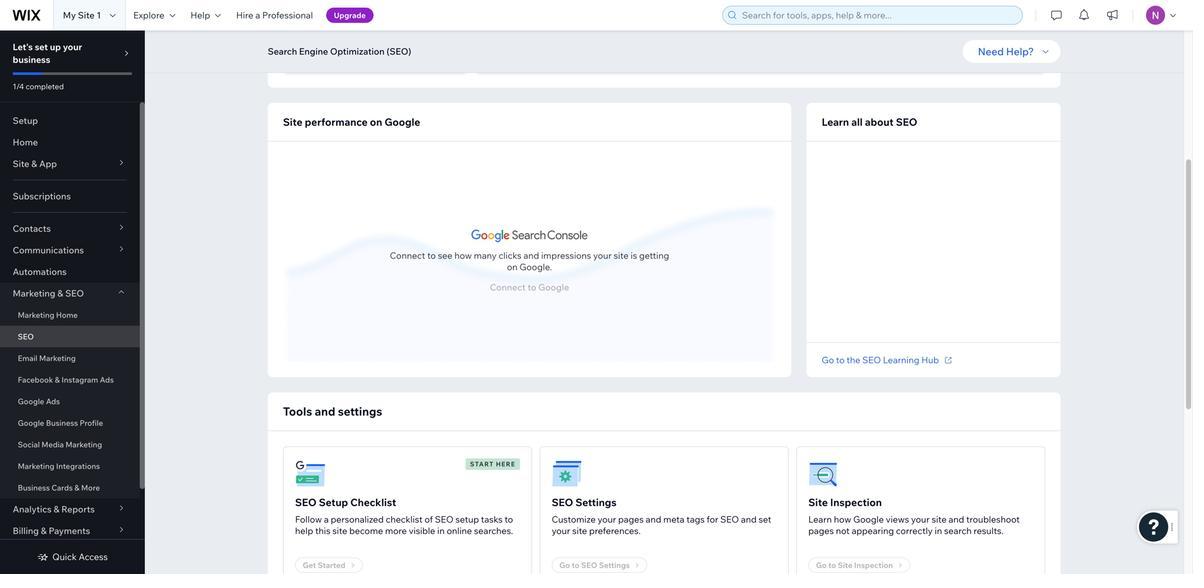 Task type: describe. For each thing, give the bounding box(es) containing it.
searches.
[[474, 525, 513, 537]]

setup inside sidebar element
[[13, 115, 38, 126]]

about
[[865, 116, 894, 128]]

quick
[[52, 551, 77, 563]]

seo setup checklist heading
[[295, 495, 396, 510]]

sidebar element
[[0, 30, 145, 574]]

checklist
[[386, 514, 423, 525]]

social media marketing
[[18, 440, 102, 449]]

hire a professional
[[236, 10, 313, 21]]

marketing integrations
[[18, 462, 100, 471]]

this
[[315, 525, 330, 537]]

0 vertical spatial business
[[46, 418, 78, 428]]

google ads
[[18, 397, 60, 406]]

for
[[707, 514, 718, 525]]

troubleshoot
[[966, 514, 1020, 525]]

setup link
[[0, 110, 140, 132]]

business
[[13, 54, 50, 65]]

explore
[[133, 10, 164, 21]]

email marketing link
[[0, 348, 140, 369]]

to for connect
[[427, 250, 436, 261]]

setup for seo setup checklist follow a personalized checklist of seo setup tasks to help this site become more visible in online searches.
[[319, 496, 348, 509]]

recommendations
[[721, 30, 800, 41]]

checklist for seo setup checklist follow a personalized checklist of seo setup tasks to help this site become more visible in online searches.
[[350, 496, 396, 509]]

google business profile
[[18, 418, 103, 428]]

search
[[944, 525, 972, 537]]

how for inspection
[[834, 514, 851, 525]]

& inside business cards & more link
[[74, 483, 79, 493]]

0 horizontal spatial a
[[255, 10, 260, 21]]

your up preferences.
[[598, 514, 616, 525]]

instagram
[[62, 375, 98, 385]]

learn all about seo
[[822, 116, 917, 128]]

professional
[[262, 10, 313, 21]]

seo link
[[0, 326, 140, 348]]

billing & payments
[[13, 525, 90, 537]]

correctly
[[896, 525, 933, 537]]

contacts
[[13, 223, 51, 234]]

marketing & seo
[[13, 288, 84, 299]]

settings
[[338, 404, 382, 419]]

site for site inspection learn how google views your site and troubleshoot pages not appearing correctly in search results.
[[808, 496, 828, 509]]

learn all about seo heading
[[822, 114, 917, 130]]

media
[[41, 440, 64, 449]]

site inside connect to see how many clicks and impressions your site is getting on google.
[[614, 250, 629, 261]]

seo up email
[[18, 332, 34, 341]]

need
[[978, 45, 1004, 58]]

site for site performance on google
[[283, 116, 303, 128]]

google business profile link
[[0, 412, 140, 434]]

site inside site inspection learn how google views your site and troubleshoot pages not appearing correctly in search results.
[[932, 514, 947, 525]]

seo down upgrade button
[[332, 27, 351, 38]]

marketing home link
[[0, 304, 140, 326]]

preferences.
[[589, 525, 641, 537]]

subscriptions
[[13, 191, 71, 202]]

go
[[822, 355, 834, 366]]

1/4
[[13, 82, 24, 91]]

app
[[39, 158, 57, 169]]

1 horizontal spatial ads
[[100, 375, 114, 385]]

billing & payments button
[[0, 520, 140, 542]]

connect
[[390, 250, 425, 261]]

cards
[[52, 483, 73, 493]]

go to the seo learning hub
[[822, 355, 939, 366]]

seo right of
[[435, 514, 454, 525]]

go to the seo learning hub link
[[822, 355, 954, 366]]

access
[[79, 551, 108, 563]]

checklist for seo setup checklist
[[380, 27, 419, 38]]

performance
[[305, 116, 368, 128]]

clicks
[[499, 250, 522, 261]]

and inside site inspection learn how google views your site and troubleshoot pages not appearing correctly in search results.
[[949, 514, 964, 525]]

& for instagram
[[55, 375, 60, 385]]

completed
[[914, 30, 961, 41]]

and right for
[[741, 514, 757, 525]]

not
[[836, 525, 850, 537]]

appearing
[[852, 525, 894, 537]]

site inspection learn how google views your site and troubleshoot pages not appearing correctly in search results.
[[808, 496, 1020, 537]]

your down customize
[[552, 525, 570, 537]]

hub
[[922, 355, 939, 366]]

(seo)
[[387, 46, 411, 57]]

search engine optimization (seo) button
[[261, 42, 418, 61]]

marketing for integrations
[[18, 462, 54, 471]]

in inside site inspection learn how google views your site and troubleshoot pages not appearing correctly in search results.
[[935, 525, 942, 537]]

set inside seo settings customize your pages and meta tags for seo and set your site preferences.
[[759, 514, 771, 525]]

site & app button
[[0, 153, 140, 175]]

on inside site performance on google heading
[[370, 116, 382, 128]]

visible
[[409, 525, 435, 537]]

site inside seo setup checklist follow a personalized checklist of seo setup tasks to help this site become more visible in online searches.
[[332, 525, 347, 537]]

learn inside site inspection learn how google views your site and troubleshoot pages not appearing correctly in search results.
[[808, 514, 832, 525]]

quick access
[[52, 551, 108, 563]]

1 horizontal spatial home
[[56, 310, 78, 320]]

help button
[[183, 0, 229, 30]]

business cards & more link
[[0, 477, 140, 499]]

0 horizontal spatial ads
[[46, 397, 60, 406]]

need help?
[[978, 45, 1034, 58]]

hire
[[236, 10, 253, 21]]

marketing up integrations
[[66, 440, 102, 449]]

seo up "follow"
[[295, 496, 317, 509]]

Search for tools, apps, help & more... field
[[738, 6, 1018, 24]]

reports
[[61, 504, 95, 515]]

site for site & app
[[13, 158, 29, 169]]

become
[[349, 525, 383, 537]]

search
[[268, 46, 297, 57]]

communications button
[[0, 240, 140, 261]]

need help? button
[[963, 40, 1061, 63]]

in inside seo setup checklist follow a personalized checklist of seo setup tasks to help this site become more visible in online searches.
[[437, 525, 445, 537]]

integrations
[[56, 462, 100, 471]]

automations link
[[0, 261, 140, 283]]

more
[[385, 525, 407, 537]]

seo setup checklist follow a personalized checklist of seo setup tasks to help this site become more visible in online searches.
[[295, 496, 513, 537]]

to inside seo setup checklist follow a personalized checklist of seo setup tasks to help this site become more visible in online searches.
[[505, 514, 513, 525]]

communications
[[13, 245, 84, 256]]

setup
[[456, 514, 479, 525]]

all
[[851, 116, 863, 128]]

facebook
[[18, 375, 53, 385]]

email
[[18, 354, 37, 363]]

seo up customize
[[552, 496, 573, 509]]



Task type: locate. For each thing, give the bounding box(es) containing it.
2 vertical spatial setup
[[319, 496, 348, 509]]

2 vertical spatial to
[[505, 514, 513, 525]]

contacts button
[[0, 218, 140, 240]]

follow
[[295, 514, 322, 525]]

of
[[425, 514, 433, 525]]

in left search
[[935, 525, 942, 537]]

tasks up need
[[963, 30, 985, 41]]

home
[[13, 137, 38, 148], [56, 310, 78, 320]]

0 horizontal spatial tasks
[[481, 514, 503, 525]]

to
[[427, 250, 436, 261], [836, 355, 845, 366], [505, 514, 513, 525]]

2 horizontal spatial setup
[[353, 27, 378, 38]]

setup
[[353, 27, 378, 38], [13, 115, 38, 126], [319, 496, 348, 509]]

site inside dropdown button
[[13, 158, 29, 169]]

1 horizontal spatial in
[[935, 525, 942, 537]]

google.
[[520, 261, 552, 273]]

site inside heading
[[283, 116, 303, 128]]

google ads link
[[0, 391, 140, 412]]

pages
[[618, 514, 644, 525], [808, 525, 834, 537]]

& right 'billing'
[[41, 525, 47, 537]]

& inside 'site & app' dropdown button
[[31, 158, 37, 169]]

settings
[[576, 496, 617, 509]]

seo
[[332, 27, 351, 38], [896, 116, 917, 128], [65, 288, 84, 299], [18, 332, 34, 341], [862, 355, 881, 366], [295, 496, 317, 509], [552, 496, 573, 509], [435, 514, 454, 525], [720, 514, 739, 525]]

to left see
[[427, 250, 436, 261]]

start
[[470, 460, 494, 468]]

marketing up the facebook & instagram ads
[[39, 354, 76, 363]]

pages inside seo settings customize your pages and meta tags for seo and set your site preferences.
[[618, 514, 644, 525]]

your up correctly
[[911, 514, 930, 525]]

home up site & app
[[13, 137, 38, 148]]

analytics & reports
[[13, 504, 95, 515]]

site left 1
[[78, 10, 95, 21]]

checklist up personalized
[[350, 496, 396, 509]]

marketing for home
[[18, 310, 54, 320]]

0 horizontal spatial set
[[35, 41, 48, 52]]

profile
[[80, 418, 103, 428]]

marketing
[[13, 288, 55, 299], [18, 310, 54, 320], [39, 354, 76, 363], [66, 440, 102, 449], [18, 462, 54, 471]]

to right go
[[836, 355, 845, 366]]

start here
[[470, 460, 516, 468]]

checklist up (seo)
[[380, 27, 419, 38]]

upgrade
[[334, 10, 366, 20]]

0 vertical spatial tasks
[[963, 30, 985, 41]]

& down business cards & more
[[54, 504, 59, 515]]

quick access button
[[37, 551, 108, 563]]

pages left not at the bottom
[[808, 525, 834, 537]]

your
[[63, 41, 82, 52], [593, 250, 612, 261], [598, 514, 616, 525], [911, 514, 930, 525], [552, 525, 570, 537]]

2 in from the left
[[935, 525, 942, 537]]

1 vertical spatial checklist
[[350, 496, 396, 509]]

see
[[438, 250, 452, 261]]

2 horizontal spatial to
[[836, 355, 845, 366]]

marketing down marketing & seo
[[18, 310, 54, 320]]

google inside site inspection learn how google views your site and troubleshoot pages not appearing correctly in search results.
[[853, 514, 884, 525]]

marketing integrations link
[[0, 456, 140, 477]]

0 horizontal spatial pages
[[618, 514, 644, 525]]

seo settings heading
[[552, 495, 617, 510]]

your left is
[[593, 250, 612, 261]]

& right "facebook"
[[55, 375, 60, 385]]

setup down 1/4
[[13, 115, 38, 126]]

0 horizontal spatial how
[[454, 250, 472, 261]]

completed tasks
[[914, 30, 985, 41]]

1
[[97, 10, 101, 21]]

social
[[18, 440, 40, 449]]

& for seo
[[57, 288, 63, 299]]

home down marketing & seo popup button
[[56, 310, 78, 320]]

connect to see how many clicks and impressions your site is getting on google.
[[390, 250, 669, 273]]

email marketing
[[18, 354, 76, 363]]

1 horizontal spatial on
[[507, 261, 518, 273]]

1 vertical spatial pages
[[808, 525, 834, 537]]

the
[[847, 355, 860, 366]]

set inside let's set up your business
[[35, 41, 48, 52]]

setup up optimization on the top of page
[[353, 27, 378, 38]]

& down automations "link" on the left top of the page
[[57, 288, 63, 299]]

on inside connect to see how many clicks and impressions your site is getting on google.
[[507, 261, 518, 273]]

and up search
[[949, 514, 964, 525]]

more
[[81, 483, 100, 493]]

& for reports
[[54, 504, 59, 515]]

0 horizontal spatial setup
[[13, 115, 38, 126]]

& for payments
[[41, 525, 47, 537]]

completed
[[26, 82, 64, 91]]

1 horizontal spatial how
[[834, 514, 851, 525]]

to inside connect to see how many clicks and impressions your site is getting on google.
[[427, 250, 436, 261]]

social media marketing link
[[0, 434, 140, 456]]

seo inside heading
[[896, 116, 917, 128]]

site left performance at the left of page
[[283, 116, 303, 128]]

impressions
[[541, 250, 591, 261]]

personalized
[[331, 514, 384, 525]]

your inside connect to see how many clicks and impressions your site is getting on google.
[[593, 250, 612, 261]]

seo right the
[[862, 355, 881, 366]]

site inspection heading
[[808, 495, 882, 510]]

site inside seo settings customize your pages and meta tags for seo and set your site preferences.
[[572, 525, 587, 537]]

a inside seo setup checklist follow a personalized checklist of seo setup tasks to help this site become more visible in online searches.
[[324, 514, 329, 525]]

your inside site inspection learn how google views your site and troubleshoot pages not appearing correctly in search results.
[[911, 514, 930, 525]]

site left inspection
[[808, 496, 828, 509]]

1 horizontal spatial setup
[[319, 496, 348, 509]]

& left more
[[74, 483, 79, 493]]

ads right instagram
[[100, 375, 114, 385]]

site left the app at top left
[[13, 158, 29, 169]]

is
[[631, 250, 637, 261]]

setup up personalized
[[319, 496, 348, 509]]

& inside billing & payments "popup button"
[[41, 525, 47, 537]]

help?
[[1006, 45, 1034, 58]]

marketing down social
[[18, 462, 54, 471]]

issues
[[558, 30, 585, 41]]

ads
[[100, 375, 114, 385], [46, 397, 60, 406]]

1 vertical spatial setup
[[13, 115, 38, 126]]

tasks inside seo setup checklist follow a personalized checklist of seo setup tasks to help this site become more visible in online searches.
[[481, 514, 503, 525]]

1 horizontal spatial a
[[324, 514, 329, 525]]

how right see
[[454, 250, 472, 261]]

business up social media marketing
[[46, 418, 78, 428]]

1 horizontal spatial pages
[[808, 525, 834, 537]]

seo down automations "link" on the left top of the page
[[65, 288, 84, 299]]

0 vertical spatial set
[[35, 41, 48, 52]]

site
[[614, 250, 629, 261], [932, 514, 947, 525], [332, 525, 347, 537], [572, 525, 587, 537]]

marketing down automations
[[13, 288, 55, 299]]

and up google. in the left top of the page
[[524, 250, 539, 261]]

google
[[385, 116, 420, 128], [18, 397, 44, 406], [18, 418, 44, 428], [853, 514, 884, 525]]

in
[[437, 525, 445, 537], [935, 525, 942, 537]]

1 vertical spatial on
[[507, 261, 518, 273]]

search engine optimization (seo)
[[268, 46, 411, 57]]

your right up
[[63, 41, 82, 52]]

learn down site inspection heading
[[808, 514, 832, 525]]

1 vertical spatial how
[[834, 514, 851, 525]]

1 horizontal spatial tasks
[[963, 30, 985, 41]]

customize
[[552, 514, 596, 525]]

setup for seo setup checklist
[[353, 27, 378, 38]]

in left online
[[437, 525, 445, 537]]

and inside connect to see how many clicks and impressions your site is getting on google.
[[524, 250, 539, 261]]

0 vertical spatial a
[[255, 10, 260, 21]]

site down customize
[[572, 525, 587, 537]]

tools
[[283, 404, 312, 419]]

site up search
[[932, 514, 947, 525]]

how for to
[[454, 250, 472, 261]]

learn left all
[[822, 116, 849, 128]]

0 horizontal spatial on
[[370, 116, 382, 128]]

0 horizontal spatial in
[[437, 525, 445, 537]]

up
[[50, 41, 61, 52]]

learn inside heading
[[822, 116, 849, 128]]

set
[[35, 41, 48, 52], [759, 514, 771, 525]]

site performance on google heading
[[283, 114, 420, 130]]

& inside the analytics & reports popup button
[[54, 504, 59, 515]]

meta
[[663, 514, 685, 525]]

0 vertical spatial pages
[[618, 514, 644, 525]]

1 vertical spatial ads
[[46, 397, 60, 406]]

tasks
[[963, 30, 985, 41], [481, 514, 503, 525]]

and right tools
[[315, 404, 335, 419]]

1 vertical spatial home
[[56, 310, 78, 320]]

here
[[496, 460, 516, 468]]

set right for
[[759, 514, 771, 525]]

how up not at the bottom
[[834, 514, 851, 525]]

optimization
[[330, 46, 385, 57]]

on down clicks
[[507, 261, 518, 273]]

1 horizontal spatial set
[[759, 514, 771, 525]]

pages inside site inspection learn how google views your site and troubleshoot pages not appearing correctly in search results.
[[808, 525, 834, 537]]

a right "hire"
[[255, 10, 260, 21]]

0 vertical spatial how
[[454, 250, 472, 261]]

1 vertical spatial a
[[324, 514, 329, 525]]

seo right about
[[896, 116, 917, 128]]

automations
[[13, 266, 67, 277]]

to up searches.
[[505, 514, 513, 525]]

0 vertical spatial to
[[427, 250, 436, 261]]

1 horizontal spatial to
[[505, 514, 513, 525]]

& inside facebook & instagram ads link
[[55, 375, 60, 385]]

tags
[[687, 514, 705, 525]]

a up this
[[324, 514, 329, 525]]

& left the app at top left
[[31, 158, 37, 169]]

marketing inside popup button
[[13, 288, 55, 299]]

set left up
[[35, 41, 48, 52]]

billing
[[13, 525, 39, 537]]

marketing for &
[[13, 288, 55, 299]]

site
[[78, 10, 95, 21], [283, 116, 303, 128], [13, 158, 29, 169], [808, 496, 828, 509]]

0 vertical spatial checklist
[[380, 27, 419, 38]]

1 vertical spatial to
[[836, 355, 845, 366]]

upgrade button
[[326, 8, 373, 23]]

0 vertical spatial on
[[370, 116, 382, 128]]

site left is
[[614, 250, 629, 261]]

1 vertical spatial tasks
[[481, 514, 503, 525]]

1/4 completed
[[13, 82, 64, 91]]

my site 1
[[63, 10, 101, 21]]

inspection
[[830, 496, 882, 509]]

0 vertical spatial ads
[[100, 375, 114, 385]]

let's
[[13, 41, 33, 52]]

results.
[[974, 525, 1004, 537]]

tasks up searches.
[[481, 514, 503, 525]]

on right performance at the left of page
[[370, 116, 382, 128]]

seo settings customize your pages and meta tags for seo and set your site preferences.
[[552, 496, 771, 537]]

setup inside seo setup checklist follow a personalized checklist of seo setup tasks to help this site become more visible in online searches.
[[319, 496, 348, 509]]

how inside site inspection learn how google views your site and troubleshoot pages not appearing correctly in search results.
[[834, 514, 851, 525]]

my
[[63, 10, 76, 21]]

facebook & instagram ads
[[18, 375, 114, 385]]

&
[[31, 158, 37, 169], [57, 288, 63, 299], [55, 375, 60, 385], [74, 483, 79, 493], [54, 504, 59, 515], [41, 525, 47, 537]]

and left meta
[[646, 514, 661, 525]]

how inside connect to see how many clicks and impressions your site is getting on google.
[[454, 250, 472, 261]]

pages up preferences.
[[618, 514, 644, 525]]

analytics
[[13, 504, 52, 515]]

& for app
[[31, 158, 37, 169]]

0 vertical spatial learn
[[822, 116, 849, 128]]

1 vertical spatial set
[[759, 514, 771, 525]]

your inside let's set up your business
[[63, 41, 82, 52]]

seo inside popup button
[[65, 288, 84, 299]]

google inside heading
[[385, 116, 420, 128]]

0 vertical spatial home
[[13, 137, 38, 148]]

marketing & seo button
[[0, 283, 140, 304]]

to for go
[[836, 355, 845, 366]]

0 vertical spatial setup
[[353, 27, 378, 38]]

& inside marketing & seo popup button
[[57, 288, 63, 299]]

help
[[191, 10, 210, 21]]

1 in from the left
[[437, 525, 445, 537]]

site performance on google
[[283, 116, 420, 128]]

business up analytics
[[18, 483, 50, 493]]

1 vertical spatial learn
[[808, 514, 832, 525]]

ads up google business profile
[[46, 397, 60, 406]]

site inside site inspection learn how google views your site and troubleshoot pages not appearing correctly in search results.
[[808, 496, 828, 509]]

seo setup checklist
[[332, 27, 419, 38]]

checklist inside seo setup checklist follow a personalized checklist of seo setup tasks to help this site become more visible in online searches.
[[350, 496, 396, 509]]

1 vertical spatial business
[[18, 483, 50, 493]]

site right this
[[332, 525, 347, 537]]

learning
[[883, 355, 920, 366]]

0 horizontal spatial to
[[427, 250, 436, 261]]

let's set up your business
[[13, 41, 82, 65]]

0 horizontal spatial home
[[13, 137, 38, 148]]

seo right for
[[720, 514, 739, 525]]



Task type: vqa. For each thing, say whether or not it's contained in the screenshot.
how in the Connect to see how many clicks and impressions your site is getting on Google.
yes



